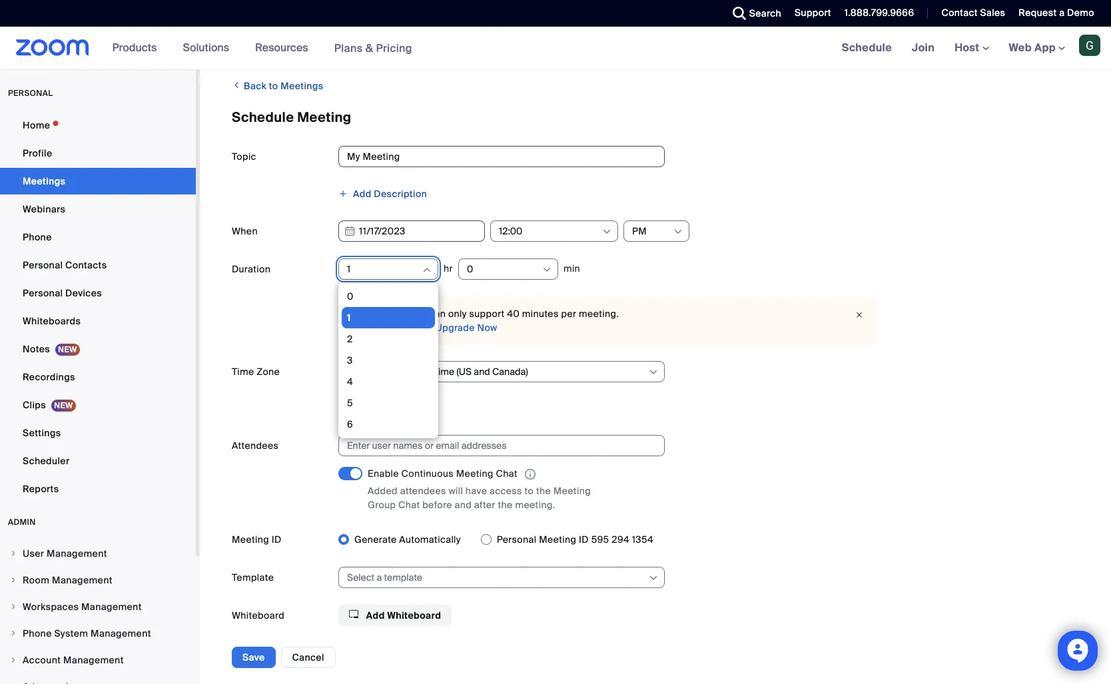 Task type: vqa. For each thing, say whether or not it's contained in the screenshot.
top Event
no



Task type: locate. For each thing, give the bounding box(es) containing it.
2 ai from the left
[[185, 22, 194, 34]]

search
[[749, 7, 782, 19]]

0 vertical spatial personal
[[23, 259, 63, 271]]

devices
[[65, 287, 102, 299]]

0 horizontal spatial the
[[498, 499, 513, 511]]

phone for phone
[[23, 231, 52, 243]]

to right back
[[269, 80, 278, 92]]

1 horizontal spatial chat
[[496, 468, 518, 480]]

2 vertical spatial personal
[[497, 534, 537, 546]]

right image inside user management menu item
[[9, 550, 17, 558]]

the
[[536, 485, 551, 497], [498, 499, 513, 511]]

right image
[[9, 656, 17, 664]]

webinars
[[23, 203, 65, 215]]

plan
[[407, 308, 427, 320]]

Persistent Chat, enter email address,Enter user names or email addresses text field
[[347, 436, 644, 456]]

management up room management
[[47, 548, 107, 560]]

webinars link
[[0, 196, 196, 223]]

template
[[232, 572, 274, 584]]

contacts
[[65, 259, 107, 271]]

product information navigation
[[102, 27, 422, 70]]

1 horizontal spatial schedule
[[842, 41, 892, 55]]

and
[[365, 22, 382, 34], [455, 499, 472, 511]]

zoom up zoom logo
[[42, 22, 69, 34]]

1.888.799.9666
[[845, 7, 914, 19]]

added
[[368, 485, 398, 497]]

the down learn more about enable continuous meeting chat image
[[536, 485, 551, 497]]

0 horizontal spatial id
[[272, 534, 282, 546]]

0 vertical spatial phone
[[23, 231, 52, 243]]

0 vertical spatial and
[[365, 22, 382, 34]]

personal up select meeting template text box
[[497, 534, 537, 546]]

cancel button
[[281, 647, 336, 668]]

contact sales
[[942, 7, 1006, 19]]

have
[[466, 485, 487, 497]]

add whiteboard button
[[338, 605, 452, 626]]

access inside added attendees will have access to the meeting group chat before and after the meeting.
[[490, 485, 522, 497]]

personal inside personal contacts link
[[23, 259, 63, 271]]

1 horizontal spatial meetings
[[281, 80, 324, 92]]

upgrade down only
[[436, 322, 475, 334]]

management inside "menu item"
[[63, 654, 124, 666]]

learn more about enable continuous meeting chat image
[[521, 469, 540, 481]]

whiteboards link
[[0, 308, 196, 334]]

1 vertical spatial the
[[498, 499, 513, 511]]

meetings link
[[0, 168, 196, 195]]

personal inside meeting id option group
[[497, 534, 537, 546]]

right image inside room management menu item
[[9, 576, 17, 584]]

workspaces management
[[23, 601, 142, 613]]

phone up account
[[23, 628, 52, 640]]

chat left learn more about enable continuous meeting chat image
[[496, 468, 518, 480]]

1 phone from the top
[[23, 231, 52, 243]]

phone inside personal menu menu
[[23, 231, 52, 243]]

settings link
[[0, 420, 196, 446]]

0 up your
[[347, 291, 354, 303]]

1 horizontal spatial whiteboard
[[387, 610, 441, 622]]

1 vertical spatial 0
[[347, 291, 354, 303]]

upgrade now link
[[433, 322, 497, 334]]

1 vertical spatial personal
[[23, 287, 63, 299]]

1 horizontal spatial meeting.
[[579, 308, 619, 320]]

meeting. inside added attendees will have access to the meeting group chat before and after the meeting.
[[515, 499, 555, 511]]

right image up right icon
[[9, 630, 17, 638]]

phone inside menu item
[[23, 628, 52, 640]]

4
[[347, 376, 353, 388]]

1 horizontal spatial upgrade
[[436, 322, 475, 334]]

attendees
[[400, 485, 446, 497]]

workspaces
[[23, 601, 79, 613]]

enable continuous meeting chat
[[368, 468, 518, 480]]

1 up 2
[[347, 312, 351, 324]]

meetings up 'schedule meeting'
[[281, 80, 324, 92]]

0 inside list box
[[347, 291, 354, 303]]

show options image
[[602, 227, 612, 237], [542, 265, 552, 275], [648, 367, 659, 378], [648, 573, 659, 584]]

chat down attendees
[[399, 499, 420, 511]]

0 vertical spatial add
[[353, 188, 372, 200]]

products button
[[112, 27, 163, 69]]

0 horizontal spatial schedule
[[232, 109, 294, 126]]

management for account management
[[63, 654, 124, 666]]

show options image
[[673, 227, 684, 237]]

0 vertical spatial 0
[[467, 263, 473, 275]]

id left 595
[[579, 534, 589, 546]]

select time zone text field
[[347, 362, 648, 382]]

upgrade right cost.
[[613, 22, 653, 34]]

account management menu item
[[0, 648, 196, 673]]

management for user management
[[47, 548, 107, 560]]

0 horizontal spatial meeting.
[[515, 499, 555, 511]]

2 id from the left
[[579, 534, 589, 546]]

id
[[272, 534, 282, 546], [579, 534, 589, 546]]

meeting. down learn more about enable continuous meeting chat image
[[515, 499, 555, 511]]

access down enable continuous meeting chat application
[[490, 485, 522, 497]]

1 vertical spatial add
[[366, 610, 385, 622]]

schedule down 1.888.799.9666
[[842, 41, 892, 55]]

1 horizontal spatial 0
[[467, 263, 473, 275]]

0 vertical spatial meeting.
[[579, 308, 619, 320]]

3
[[347, 354, 353, 366]]

personal meeting id 595 294 1354
[[497, 534, 654, 546]]

right image left user
[[9, 550, 17, 558]]

right image
[[9, 550, 17, 558], [9, 576, 17, 584], [9, 603, 17, 611], [9, 630, 17, 638]]

1 up your
[[347, 263, 351, 275]]

schedule
[[842, 41, 892, 55], [232, 109, 294, 126]]

1 1 from the top
[[347, 263, 351, 275]]

zoom logo image
[[16, 39, 89, 56]]

banner
[[0, 27, 1111, 70]]

40
[[507, 308, 520, 320]]

0
[[467, 263, 473, 275], [347, 291, 354, 303]]

your
[[349, 308, 369, 320]]

0 vertical spatial schedule
[[842, 41, 892, 55]]

4 right image from the top
[[9, 630, 17, 638]]

group
[[368, 499, 396, 511]]

meetings
[[281, 80, 324, 92], [23, 175, 65, 187]]

zoom left the one
[[296, 22, 323, 34]]

to down learn more about enable continuous meeting chat image
[[525, 485, 534, 497]]

request
[[1019, 7, 1057, 19]]

ai right new
[[185, 22, 194, 34]]

list box
[[342, 286, 435, 684]]

right image inside workspaces management menu item
[[9, 603, 17, 611]]

and left get
[[365, 22, 382, 34]]

3 right image from the top
[[9, 603, 17, 611]]

recurring
[[354, 403, 399, 415]]

ai left companion
[[448, 22, 457, 34]]

upgrade up the resources
[[243, 22, 282, 34]]

one
[[325, 22, 344, 34]]

phone system management
[[23, 628, 151, 640]]

hr
[[444, 262, 453, 274]]

meeting id
[[232, 534, 282, 546]]

add inside add whiteboard button
[[366, 610, 385, 622]]

save
[[243, 652, 265, 664]]

0 vertical spatial 1
[[347, 263, 351, 275]]

2 right image from the top
[[9, 576, 17, 584]]

1 vertical spatial schedule
[[232, 109, 294, 126]]

per
[[561, 308, 577, 320]]

meeting up personal meeting id 595 294 1354
[[554, 485, 591, 497]]

additional
[[540, 22, 585, 34]]

0 horizontal spatial and
[[365, 22, 382, 34]]

1 vertical spatial chat
[[399, 499, 420, 511]]

plans & pricing link
[[334, 41, 412, 55], [334, 41, 412, 55]]

1 right image from the top
[[9, 550, 17, 558]]

0 vertical spatial meetings
[[281, 80, 324, 92]]

request a demo link
[[1009, 0, 1111, 27], [1019, 7, 1095, 19]]

1 vertical spatial meetings
[[23, 175, 65, 187]]

hide options image
[[422, 265, 432, 275]]

profile picture image
[[1079, 35, 1101, 56]]

personal contacts
[[23, 259, 107, 271]]

1 vertical spatial access
[[490, 485, 522, 497]]

assistant!
[[197, 22, 240, 34]]

right image for workspaces management
[[9, 603, 17, 611]]

schedule link
[[832, 27, 902, 69]]

0 horizontal spatial chat
[[399, 499, 420, 511]]

id up template
[[272, 534, 282, 546]]

1 vertical spatial meeting.
[[515, 499, 555, 511]]

left image
[[232, 79, 241, 92]]

1 horizontal spatial access
[[490, 485, 522, 497]]

right image left workspaces
[[9, 603, 17, 611]]

right image inside phone system management menu item
[[9, 630, 17, 638]]

management inside menu item
[[52, 574, 112, 586]]

meeting up have
[[456, 468, 494, 480]]

0 horizontal spatial ai
[[71, 22, 81, 34]]

zoom
[[42, 22, 69, 34], [296, 22, 323, 34]]

2 1 from the top
[[347, 312, 351, 324]]

duration
[[232, 263, 271, 275]]

admin menu menu
[[0, 541, 196, 684]]

personal devices link
[[0, 280, 196, 307]]

1 horizontal spatial zoom
[[296, 22, 323, 34]]

schedule for schedule meeting
[[232, 109, 294, 126]]

meeting id option group
[[338, 529, 1079, 551]]

to inside added attendees will have access to the meeting group chat before and after the meeting.
[[525, 485, 534, 497]]

right image left 'room'
[[9, 576, 17, 584]]

0 horizontal spatial access
[[402, 22, 434, 34]]

1 inside 0 1 2 3 4 5 6
[[347, 312, 351, 324]]

schedule inside meetings navigation
[[842, 41, 892, 55]]

admin
[[8, 517, 36, 528]]

0 horizontal spatial zoom
[[42, 22, 69, 34]]

your current plan can only support 40 minutes per meeting. need more time? upgrade now
[[349, 308, 619, 334]]

2 horizontal spatial ai
[[448, 22, 457, 34]]

0 for 0
[[467, 263, 473, 275]]

1 vertical spatial phone
[[23, 628, 52, 640]]

ai up zoom logo
[[71, 22, 81, 34]]

account
[[23, 654, 61, 666]]

cancel
[[292, 652, 324, 664]]

min
[[564, 262, 580, 274]]

meetings up webinars
[[23, 175, 65, 187]]

plans
[[334, 41, 363, 55]]

1 horizontal spatial ai
[[185, 22, 194, 34]]

0 right hr
[[467, 263, 473, 275]]

0 vertical spatial access
[[402, 22, 434, 34]]

2 phone from the top
[[23, 628, 52, 640]]

phone down webinars
[[23, 231, 52, 243]]

personal up personal devices
[[23, 259, 63, 271]]

add for add whiteboard
[[366, 610, 385, 622]]

meeting.
[[579, 308, 619, 320], [515, 499, 555, 511]]

1 horizontal spatial id
[[579, 534, 589, 546]]

list box containing 0
[[342, 286, 435, 684]]

room management menu item
[[0, 568, 196, 593]]

meeting. inside your current plan can only support 40 minutes per meeting. need more time? upgrade now
[[579, 308, 619, 320]]

time zone
[[232, 366, 280, 378]]

1 whiteboard from the left
[[232, 610, 285, 622]]

room management
[[23, 574, 112, 586]]

personal
[[23, 259, 63, 271], [23, 287, 63, 299], [497, 534, 537, 546]]

0 vertical spatial chat
[[496, 468, 518, 480]]

to
[[285, 22, 294, 34], [437, 22, 446, 34], [269, 80, 278, 92], [525, 485, 534, 497]]

generate automatically
[[354, 534, 461, 546]]

show options image for select start time "text box" on the top of the page
[[602, 227, 612, 237]]

meeting
[[297, 109, 352, 126], [456, 468, 494, 480], [554, 485, 591, 497], [232, 534, 269, 546], [539, 534, 577, 546]]

1 horizontal spatial and
[[455, 499, 472, 511]]

meeting inside added attendees will have access to the meeting group chat before and after the meeting.
[[554, 485, 591, 497]]

0 horizontal spatial meetings
[[23, 175, 65, 187]]

management up phone system management menu item
[[81, 601, 142, 613]]

1354
[[632, 534, 654, 546]]

reports
[[23, 483, 59, 495]]

1 vertical spatial and
[[455, 499, 472, 511]]

management down phone system management menu item
[[63, 654, 124, 666]]

management for room management
[[52, 574, 112, 586]]

continuous
[[402, 468, 454, 480]]

personal up whiteboards
[[23, 287, 63, 299]]

contact
[[942, 7, 978, 19]]

1 vertical spatial 1
[[347, 312, 351, 324]]

right image for user management
[[9, 550, 17, 558]]

Topic text field
[[338, 146, 665, 167]]

0 horizontal spatial 0
[[347, 291, 354, 303]]

personal inside personal devices link
[[23, 287, 63, 299]]

add inside add description button
[[353, 188, 372, 200]]

0 vertical spatial the
[[536, 485, 551, 497]]

1
[[347, 263, 351, 275], [347, 312, 351, 324]]

management up workspaces management
[[52, 574, 112, 586]]

6
[[347, 418, 353, 430]]

personal devices
[[23, 287, 102, 299]]

1 zoom from the left
[[42, 22, 69, 34]]

meeting. right 'per'
[[579, 308, 619, 320]]

upgrade inside your current plan can only support 40 minutes per meeting. need more time? upgrade now
[[436, 322, 475, 334]]

meeting left 595
[[539, 534, 577, 546]]

the right the 'after'
[[498, 499, 513, 511]]

2 whiteboard from the left
[[387, 610, 441, 622]]

and down will
[[455, 499, 472, 511]]

access right get
[[402, 22, 434, 34]]

0 horizontal spatial whiteboard
[[232, 610, 285, 622]]

new
[[164, 22, 182, 34]]

schedule down back
[[232, 109, 294, 126]]

host button
[[955, 41, 989, 55]]

0 inside popup button
[[467, 263, 473, 275]]

access
[[402, 22, 434, 34], [490, 485, 522, 497]]

personal for personal devices
[[23, 287, 63, 299]]



Task type: describe. For each thing, give the bounding box(es) containing it.
today
[[655, 22, 682, 34]]

back to meetings link
[[232, 75, 324, 97]]

banner containing products
[[0, 27, 1111, 70]]

When text field
[[338, 221, 485, 242]]

companion,
[[83, 22, 139, 34]]

schedule for schedule
[[842, 41, 892, 55]]

scheduler link
[[0, 448, 196, 474]]

settings
[[23, 427, 61, 439]]

show options image for select time zone text field
[[648, 367, 659, 378]]

current
[[372, 308, 405, 320]]

chat inside added attendees will have access to the meeting group chat before and after the meeting.
[[399, 499, 420, 511]]

solutions button
[[183, 27, 235, 69]]

personal for personal contacts
[[23, 259, 63, 271]]

room
[[23, 574, 50, 586]]

1 ai from the left
[[71, 22, 81, 34]]

join
[[912, 41, 935, 55]]

back to meetings
[[241, 80, 324, 92]]

close image
[[852, 309, 868, 322]]

right image for phone system management
[[9, 630, 17, 638]]

before
[[423, 499, 452, 511]]

1.888.799.9666 button up the schedule link on the right of page
[[845, 7, 914, 19]]

meetings inside personal menu menu
[[23, 175, 65, 187]]

now
[[477, 322, 497, 334]]

management for workspaces management
[[81, 601, 142, 613]]

resources button
[[255, 27, 314, 69]]

security
[[232, 648, 269, 660]]

3 ai from the left
[[448, 22, 457, 34]]

phone for phone system management
[[23, 628, 52, 640]]

meeting down back to meetings on the left top of the page
[[297, 109, 352, 126]]

id inside option group
[[579, 534, 589, 546]]

meet zoom ai companion, your new ai assistant! upgrade to zoom one pro and get access to ai companion at no additional cost. upgrade today
[[16, 22, 682, 34]]

0 horizontal spatial upgrade
[[243, 22, 282, 34]]

access inside meet zoom ai companion, footer
[[402, 22, 434, 34]]

meeting inside option group
[[539, 534, 577, 546]]

recordings link
[[0, 364, 196, 390]]

294
[[612, 534, 630, 546]]

minutes
[[522, 308, 559, 320]]

products
[[112, 41, 157, 55]]

home link
[[0, 112, 196, 139]]

need
[[349, 322, 374, 334]]

support
[[469, 308, 505, 320]]

1 button
[[347, 259, 421, 279]]

meetings navigation
[[832, 27, 1111, 70]]

system
[[54, 628, 88, 640]]

management up account management "menu item"
[[91, 628, 151, 640]]

added attendees will have access to the meeting group chat before and after the meeting.
[[368, 485, 591, 511]]

recordings
[[23, 371, 75, 383]]

to up the resources
[[285, 22, 294, 34]]

personal menu menu
[[0, 112, 196, 504]]

web app button
[[1009, 41, 1065, 55]]

save button
[[232, 647, 276, 668]]

only
[[448, 308, 467, 320]]

meet
[[16, 22, 40, 34]]

select start time text field
[[499, 221, 601, 241]]

can
[[429, 308, 446, 320]]

personal for personal meeting id 595 294 1354
[[497, 534, 537, 546]]

1 inside dropdown button
[[347, 263, 351, 275]]

to left companion
[[437, 22, 446, 34]]

2 zoom from the left
[[296, 22, 323, 34]]

meeting up template
[[232, 534, 269, 546]]

scheduler
[[23, 455, 70, 467]]

join link
[[902, 27, 945, 69]]

back
[[244, 80, 267, 92]]

2 horizontal spatial upgrade
[[613, 22, 653, 34]]

profile
[[23, 147, 52, 159]]

personal
[[8, 88, 53, 99]]

show options image for select meeting template text box
[[648, 573, 659, 584]]

web app
[[1009, 41, 1056, 55]]

meeting
[[402, 403, 439, 415]]

2
[[347, 333, 353, 345]]

resources
[[255, 41, 308, 55]]

attendees
[[232, 440, 279, 452]]

home
[[23, 119, 50, 131]]

1 horizontal spatial the
[[536, 485, 551, 497]]

and inside added attendees will have access to the meeting group chat before and after the meeting.
[[455, 499, 472, 511]]

schedule meeting
[[232, 109, 352, 126]]

app
[[1035, 41, 1056, 55]]

cost.
[[588, 22, 610, 34]]

workspaces management menu item
[[0, 594, 196, 620]]

upgrade today link
[[613, 22, 682, 34]]

time
[[232, 366, 254, 378]]

personal contacts link
[[0, 252, 196, 279]]

0 for 0 1 2 3 4 5 6
[[347, 291, 354, 303]]

select meeting template text field
[[347, 568, 648, 588]]

add for add description
[[353, 188, 372, 200]]

user management menu item
[[0, 541, 196, 566]]

solutions
[[183, 41, 229, 55]]

no
[[526, 22, 538, 34]]

enable
[[368, 468, 399, 480]]

pm button
[[632, 221, 672, 241]]

add description
[[353, 188, 427, 200]]

host
[[955, 41, 983, 55]]

meet zoom ai companion, footer
[[0, 5, 1111, 51]]

1 id from the left
[[272, 534, 282, 546]]

chat inside application
[[496, 468, 518, 480]]

user management
[[23, 548, 107, 560]]

enable continuous meeting chat application
[[368, 467, 621, 482]]

add image
[[338, 189, 348, 199]]

support
[[795, 7, 831, 19]]

phone system management menu item
[[0, 621, 196, 646]]

1.888.799.9666 button up join
[[835, 0, 918, 27]]

generate
[[354, 534, 397, 546]]

will
[[449, 485, 463, 497]]

profile link
[[0, 140, 196, 167]]

clips link
[[0, 392, 196, 418]]

whiteboards
[[23, 315, 81, 327]]

add whiteboard
[[364, 610, 441, 622]]

right image for room management
[[9, 576, 17, 584]]

account management
[[23, 654, 124, 666]]

your
[[142, 22, 161, 34]]

and inside meet zoom ai companion, footer
[[365, 22, 382, 34]]

clips
[[23, 399, 46, 411]]

whiteboard inside button
[[387, 610, 441, 622]]

sales
[[980, 7, 1006, 19]]

phone link
[[0, 224, 196, 251]]

add description button
[[338, 184, 427, 204]]

automatically
[[399, 534, 461, 546]]

0 button
[[467, 259, 541, 279]]

meeting inside application
[[456, 468, 494, 480]]

time?
[[403, 322, 428, 334]]



